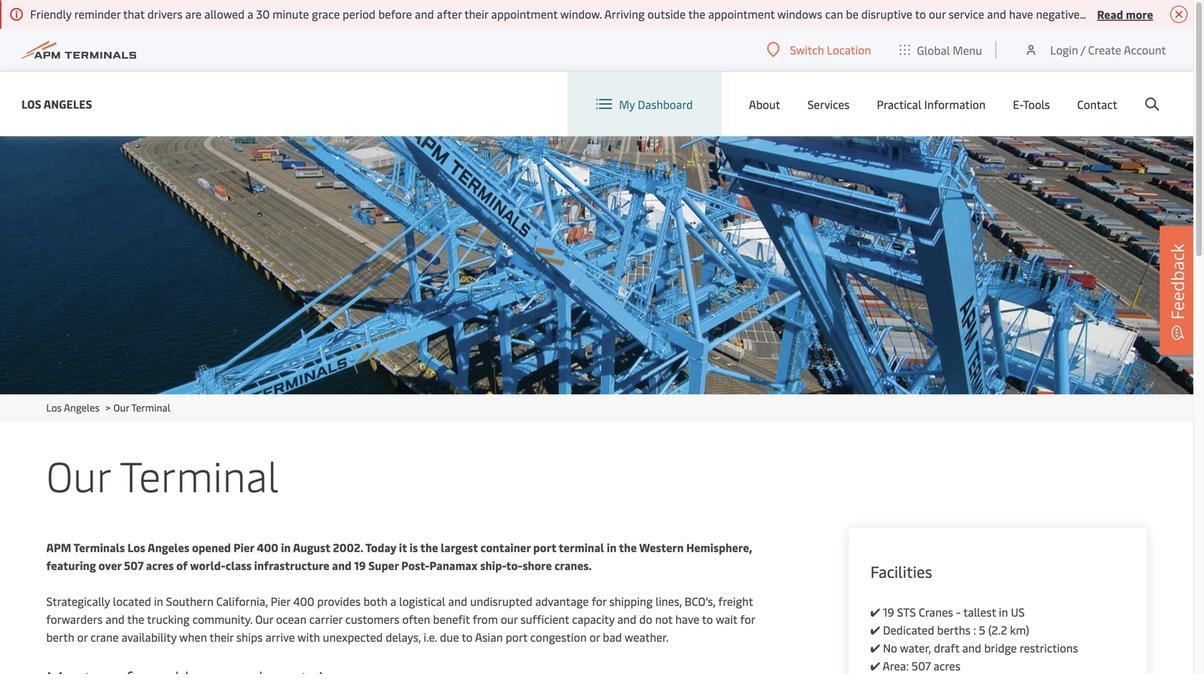 Task type: locate. For each thing, give the bounding box(es) containing it.
today
[[366, 540, 397, 555]]

400 for in
[[257, 540, 279, 555]]

have inside 'strategically located in southern california, pier 400 provides both a logistical and undisrupted advantage for shipping lines, bco's, freight forwarders and the trucking community. our ocean carrier customers often benefit from our sufficient capacity and do not have to wait for berth or crane availability when their ships arrive with unexpected delays, i.e. due to asian port congestion or bad weather.'
[[676, 611, 700, 627]]

1 vertical spatial pier
[[271, 593, 291, 609]]

pier up ocean
[[271, 593, 291, 609]]

for up capacity
[[592, 593, 607, 609]]

0 vertical spatial los
[[22, 96, 41, 112]]

1 horizontal spatial for
[[741, 611, 755, 627]]

1 vertical spatial 19
[[883, 604, 895, 620]]

with
[[298, 629, 320, 645]]

or left "bad"
[[590, 629, 600, 645]]

1 vertical spatial 507
[[912, 658, 931, 673]]

panamax
[[430, 558, 478, 573]]

and up crane on the bottom left of the page
[[106, 611, 125, 627]]

benefit
[[433, 611, 470, 627]]

used ship-to-shore (sts) cranes in north america image
[[0, 136, 1194, 394]]

0 horizontal spatial our
[[501, 611, 518, 627]]

1 horizontal spatial los
[[46, 400, 62, 414]]

0 horizontal spatial appointment
[[491, 6, 558, 22]]

bad
[[603, 629, 622, 645]]

area:
[[883, 658, 909, 673]]

0 horizontal spatial to
[[462, 629, 473, 645]]

ocean
[[276, 611, 307, 627]]

i.e.
[[424, 629, 437, 645]]

1 vertical spatial terminal
[[120, 446, 279, 503]]

0 vertical spatial angeles
[[44, 96, 92, 112]]

opened
[[192, 540, 231, 555]]

global
[[917, 42, 950, 58]]

507 inside apm terminals los angeles opened pier 400 in august 2002. today it is the largest container port terminal in the western hemisphere, featuring over 507 acres of world-class infrastructure and 19 super post-panamax ship-to-shore cranes.
[[124, 558, 143, 573]]

1 horizontal spatial drivers
[[1142, 6, 1178, 22]]

400
[[257, 540, 279, 555], [293, 593, 315, 609]]

a right both
[[391, 593, 397, 609]]

4 ✔ from the top
[[871, 658, 881, 673]]

lines,
[[656, 593, 682, 609]]

2 vertical spatial angeles
[[148, 540, 190, 555]]

2 horizontal spatial our
[[255, 611, 273, 627]]

angeles
[[44, 96, 92, 112], [64, 400, 100, 414], [148, 540, 190, 555]]

2 or from the left
[[590, 629, 600, 645]]

to
[[916, 6, 926, 22], [702, 611, 713, 627], [462, 629, 473, 645]]

our
[[929, 6, 946, 22], [501, 611, 518, 627]]

0 vertical spatial terminal
[[131, 400, 170, 414]]

1 horizontal spatial our
[[113, 400, 129, 414]]

to right disruptive
[[916, 6, 926, 22]]

2 vertical spatial to
[[462, 629, 473, 645]]

have left negative
[[1010, 6, 1034, 22]]

read more
[[1098, 6, 1154, 22]]

19 left sts
[[883, 604, 895, 620]]

507 inside ✔ 19 sts cranes - tallest in us ✔ dedicated berths : 5 (2.2 km) ✔ no water, draft and bridge restrictions ✔ area: 507 acres
[[912, 658, 931, 673]]

post-
[[402, 558, 430, 573]]

acres down 'draft'
[[934, 658, 961, 673]]

or
[[77, 629, 88, 645], [590, 629, 600, 645]]

1 vertical spatial a
[[391, 593, 397, 609]]

1 vertical spatial for
[[741, 611, 755, 627]]

1 horizontal spatial to
[[702, 611, 713, 627]]

pier inside apm terminals los angeles opened pier 400 in august 2002. today it is the largest container port terminal in the western hemisphere, featuring over 507 acres of world-class infrastructure and 19 super post-panamax ship-to-shore cranes.
[[234, 540, 254, 555]]

400 inside 'strategically located in southern california, pier 400 provides both a logistical and undisrupted advantage for shipping lines, bco's, freight forwarders and the trucking community. our ocean carrier customers often benefit from our sufficient capacity and do not have to wait for berth or crane availability when their ships arrive with unexpected delays, i.e. due to asian port congestion or bad weather.'
[[293, 593, 315, 609]]

our inside 'strategically located in southern california, pier 400 provides both a logistical and undisrupted advantage for shipping lines, bco's, freight forwarders and the trucking community. our ocean carrier customers often benefit from our sufficient capacity and do not have to wait for berth or crane availability when their ships arrive with unexpected delays, i.e. due to asian port congestion or bad weather.'
[[255, 611, 273, 627]]

and left 'after'
[[415, 6, 434, 22]]

their
[[465, 6, 489, 22], [210, 629, 234, 645]]

after
[[437, 6, 462, 22]]

or down forwarders
[[77, 629, 88, 645]]

0 horizontal spatial or
[[77, 629, 88, 645]]

arriving
[[605, 6, 645, 22]]

1 horizontal spatial have
[[1010, 6, 1034, 22]]

drivers
[[147, 6, 183, 22], [1142, 6, 1178, 22]]

our inside 'strategically located in southern california, pier 400 provides both a logistical and undisrupted advantage for shipping lines, bco's, freight forwarders and the trucking community. our ocean carrier customers often benefit from our sufficient capacity and do not have to wait for berth or crane availability when their ships arrive with unexpected delays, i.e. due to asian port congestion or bad weather.'
[[501, 611, 518, 627]]

1 horizontal spatial or
[[590, 629, 600, 645]]

1 horizontal spatial port
[[534, 540, 557, 555]]

0 horizontal spatial port
[[506, 629, 528, 645]]

0 vertical spatial acres
[[146, 558, 174, 573]]

0 horizontal spatial 400
[[257, 540, 279, 555]]

1 vertical spatial our
[[46, 446, 110, 503]]

to-
[[506, 558, 523, 573]]

located
[[113, 593, 151, 609]]

to right the due
[[462, 629, 473, 645]]

1 vertical spatial los
[[46, 400, 62, 414]]

507 down water,
[[912, 658, 931, 673]]

0 vertical spatial our
[[113, 400, 129, 414]]

0 horizontal spatial drivers
[[147, 6, 183, 22]]

0 vertical spatial 19
[[354, 558, 366, 573]]

have down bco's,
[[676, 611, 700, 627]]

logistical
[[399, 593, 446, 609]]

be
[[846, 6, 859, 22]]

featuring
[[46, 558, 96, 573]]

restrictions
[[1020, 640, 1079, 655]]

our down undisrupted
[[501, 611, 518, 627]]

3 ✔ from the top
[[871, 640, 881, 655]]

1 horizontal spatial 507
[[912, 658, 931, 673]]

negative
[[1037, 6, 1080, 22]]

2 drivers from the left
[[1142, 6, 1178, 22]]

port inside apm terminals los angeles opened pier 400 in august 2002. today it is the largest container port terminal in the western hemisphere, featuring over 507 acres of world-class infrastructure and 19 super post-panamax ship-to-shore cranes.
[[534, 540, 557, 555]]

1 horizontal spatial 400
[[293, 593, 315, 609]]

30
[[256, 6, 270, 22]]

tallest
[[964, 604, 997, 620]]

pier inside 'strategically located in southern california, pier 400 provides both a logistical and undisrupted advantage for shipping lines, bco's, freight forwarders and the trucking community. our ocean carrier customers often benefit from our sufficient capacity and do not have to wait for berth or crane availability when their ships arrive with unexpected delays, i.e. due to asian port congestion or bad weather.'
[[271, 593, 291, 609]]

acres left of in the bottom of the page
[[146, 558, 174, 573]]

apm terminals los angeles opened pier 400 in august 2002. today it is the largest container port terminal in the western hemisphere, featuring over 507 acres of world-class infrastructure and 19 super post-panamax ship-to-shore cranes.
[[46, 540, 753, 573]]

e-tools button
[[1013, 72, 1051, 136]]

507 for over
[[124, 558, 143, 573]]

400 up ocean
[[293, 593, 315, 609]]

1 vertical spatial 400
[[293, 593, 315, 609]]

carrier
[[309, 611, 343, 627]]

1 horizontal spatial 19
[[883, 604, 895, 620]]

in up trucking
[[154, 593, 163, 609]]

0 vertical spatial los angeles link
[[22, 95, 92, 113]]

arrive
[[266, 629, 295, 645]]

0 vertical spatial our
[[929, 6, 946, 22]]

world-
[[190, 558, 226, 573]]

1 vertical spatial angeles
[[64, 400, 100, 414]]

0 vertical spatial 507
[[124, 558, 143, 573]]

drivers left are
[[147, 6, 183, 22]]

and down :
[[963, 640, 982, 655]]

los inside apm terminals los angeles opened pier 400 in august 2002. today it is the largest container port terminal in the western hemisphere, featuring over 507 acres of world-class infrastructure and 19 super post-panamax ship-to-shore cranes.
[[128, 540, 145, 555]]

✔ left no
[[871, 640, 881, 655]]

weather.
[[625, 629, 669, 645]]

over
[[99, 558, 122, 573]]

los inside los angeles link
[[22, 96, 41, 112]]

1 vertical spatial acres
[[934, 658, 961, 673]]

507 right over
[[124, 558, 143, 573]]

2 vertical spatial los
[[128, 540, 145, 555]]

contact button
[[1078, 72, 1118, 136]]

the down located at the bottom of page
[[127, 611, 144, 627]]

km)
[[1010, 622, 1030, 637]]

have
[[1010, 6, 1034, 22], [676, 611, 700, 627]]

los for los angeles > our terminal
[[46, 400, 62, 414]]

ships
[[236, 629, 263, 645]]

of
[[176, 558, 188, 573]]

windows
[[778, 6, 823, 22]]

window.
[[561, 6, 602, 22]]

0 vertical spatial port
[[534, 540, 557, 555]]

0 vertical spatial their
[[465, 6, 489, 22]]

0 horizontal spatial pier
[[234, 540, 254, 555]]

in right terminal
[[607, 540, 617, 555]]

0 vertical spatial a
[[248, 6, 253, 22]]

1 vertical spatial our
[[501, 611, 518, 627]]

acres inside ✔ 19 sts cranes - tallest in us ✔ dedicated berths : 5 (2.2 km) ✔ no water, draft and bridge restrictions ✔ area: 507 acres
[[934, 658, 961, 673]]

/
[[1081, 42, 1086, 57]]

availability
[[122, 629, 177, 645]]

in left us
[[999, 604, 1009, 620]]

not
[[656, 611, 673, 627]]

in up infrastructure
[[281, 540, 291, 555]]

terminal
[[131, 400, 170, 414], [120, 446, 279, 503]]

0 vertical spatial pier
[[234, 540, 254, 555]]

0 horizontal spatial their
[[210, 629, 234, 645]]

0 horizontal spatial los
[[22, 96, 41, 112]]

appointment left windows
[[709, 6, 775, 22]]

and inside apm terminals los angeles opened pier 400 in august 2002. today it is the largest container port terminal in the western hemisphere, featuring over 507 acres of world-class infrastructure and 19 super post-panamax ship-to-shore cranes.
[[332, 558, 352, 573]]

1 horizontal spatial acres
[[934, 658, 961, 673]]

1 horizontal spatial a
[[391, 593, 397, 609]]

a left "30"
[[248, 6, 253, 22]]

strategically located in southern california, pier 400 provides both a logistical and undisrupted advantage for shipping lines, bco's, freight forwarders and the trucking community. our ocean carrier customers often benefit from our sufficient capacity and do not have to wait for berth or crane availability when their ships arrive with unexpected delays, i.e. due to asian port congestion or bad weather.
[[46, 593, 755, 645]]

0 horizontal spatial 19
[[354, 558, 366, 573]]

1 appointment from the left
[[491, 6, 558, 22]]

our left service
[[929, 6, 946, 22]]

our terminal
[[46, 446, 279, 503]]

acres inside apm terminals los angeles opened pier 400 in august 2002. today it is the largest container port terminal in the western hemisphere, featuring over 507 acres of world-class infrastructure and 19 super post-panamax ship-to-shore cranes.
[[146, 558, 174, 573]]

✔ left "dedicated"
[[871, 622, 881, 637]]

2 horizontal spatial to
[[916, 6, 926, 22]]

practical information
[[877, 96, 986, 112]]

2 vertical spatial our
[[255, 611, 273, 627]]

california,
[[216, 593, 268, 609]]

✔ left the area:
[[871, 658, 881, 673]]

disruptive
[[862, 6, 913, 22]]

sts
[[898, 604, 916, 620]]

freight
[[719, 593, 753, 609]]

for
[[592, 593, 607, 609], [741, 611, 755, 627]]

0 vertical spatial for
[[592, 593, 607, 609]]

400 inside apm terminals los angeles opened pier 400 in august 2002. today it is the largest container port terminal in the western hemisphere, featuring over 507 acres of world-class infrastructure and 19 super post-panamax ship-to-shore cranes.
[[257, 540, 279, 555]]

port up shore
[[534, 540, 557, 555]]

1 drivers from the left
[[147, 6, 183, 22]]

0 horizontal spatial have
[[676, 611, 700, 627]]

400 up infrastructure
[[257, 540, 279, 555]]

their down 'community.'
[[210, 629, 234, 645]]

0 horizontal spatial 507
[[124, 558, 143, 573]]

the right 'outside' on the right of page
[[689, 6, 706, 22]]

read
[[1098, 6, 1124, 22]]

1 horizontal spatial appointment
[[709, 6, 775, 22]]

us
[[1011, 604, 1025, 620]]

super
[[369, 558, 399, 573]]

acres for angeles
[[146, 558, 174, 573]]

✔ left sts
[[871, 604, 881, 620]]

to left wait
[[702, 611, 713, 627]]

advantage
[[536, 593, 589, 609]]

0 horizontal spatial our
[[46, 446, 110, 503]]

their right 'after'
[[465, 6, 489, 22]]

and down 2002.
[[332, 558, 352, 573]]

read more button
[[1098, 5, 1154, 23]]

1 vertical spatial have
[[676, 611, 700, 627]]

services button
[[808, 72, 850, 136]]

1 vertical spatial port
[[506, 629, 528, 645]]

0 horizontal spatial a
[[248, 6, 253, 22]]

1 horizontal spatial pier
[[271, 593, 291, 609]]

a
[[248, 6, 253, 22], [391, 593, 397, 609]]

0 vertical spatial 400
[[257, 540, 279, 555]]

wait
[[716, 611, 738, 627]]

practical
[[877, 96, 922, 112]]

capacity
[[572, 611, 615, 627]]

for right wait
[[741, 611, 755, 627]]

drivers right on
[[1142, 6, 1178, 22]]

2 horizontal spatial los
[[128, 540, 145, 555]]

port right asian
[[506, 629, 528, 645]]

and right service
[[988, 6, 1007, 22]]

pier up class
[[234, 540, 254, 555]]

appointment left 'window.'
[[491, 6, 558, 22]]

pier for california,
[[271, 593, 291, 609]]

19 inside ✔ 19 sts cranes - tallest in us ✔ dedicated berths : 5 (2.2 km) ✔ no water, draft and bridge restrictions ✔ area: 507 acres
[[883, 604, 895, 620]]

1 vertical spatial their
[[210, 629, 234, 645]]

location
[[827, 42, 872, 57]]

0 horizontal spatial acres
[[146, 558, 174, 573]]

the right the is
[[420, 540, 438, 555]]

and up benefit
[[448, 593, 468, 609]]

19 down 2002.
[[354, 558, 366, 573]]

provides
[[317, 593, 361, 609]]

appointment
[[491, 6, 558, 22], [709, 6, 775, 22]]



Task type: vqa. For each thing, say whether or not it's contained in the screenshot.
their to the right
yes



Task type: describe. For each thing, give the bounding box(es) containing it.
from
[[473, 611, 498, 627]]

before
[[378, 6, 412, 22]]

when
[[179, 629, 207, 645]]

2 ✔ from the top
[[871, 622, 881, 637]]

friendly reminder that drivers are allowed a 30 minute grace period before and after their appointment window. arriving outside the appointment windows can be disruptive to our service and have negative impacts on drivers who 
[[30, 6, 1205, 22]]

forwarders
[[46, 611, 103, 627]]

global menu button
[[886, 28, 997, 71]]

is
[[410, 540, 418, 555]]

trucking
[[147, 611, 190, 627]]

august
[[293, 540, 330, 555]]

shore
[[523, 558, 552, 573]]

that
[[123, 6, 145, 22]]

class
[[226, 558, 252, 573]]

400 for provides
[[293, 593, 315, 609]]

both
[[364, 593, 388, 609]]

minute
[[273, 6, 309, 22]]

container
[[481, 540, 531, 555]]

login / create account
[[1051, 42, 1167, 57]]

shipping
[[610, 593, 653, 609]]

outside
[[648, 6, 686, 22]]

information
[[925, 96, 986, 112]]

angeles for los angeles
[[44, 96, 92, 112]]

in inside 'strategically located in southern california, pier 400 provides both a logistical and undisrupted advantage for shipping lines, bco's, freight forwarders and the trucking community. our ocean carrier customers often benefit from our sufficient capacity and do not have to wait for berth or crane availability when their ships arrive with unexpected delays, i.e. due to asian port congestion or bad weather.'
[[154, 593, 163, 609]]

✔ 19 sts cranes - tallest in us ✔ dedicated berths : 5 (2.2 km) ✔ no water, draft and bridge restrictions ✔ area: 507 acres
[[871, 604, 1079, 673]]

0 vertical spatial to
[[916, 6, 926, 22]]

largest
[[441, 540, 478, 555]]

a inside 'strategically located in southern california, pier 400 provides both a logistical and undisrupted advantage for shipping lines, bco's, freight forwarders and the trucking community. our ocean carrier customers often benefit from our sufficient capacity and do not have to wait for berth or crane availability when their ships arrive with unexpected delays, i.e. due to asian port congestion or bad weather.'
[[391, 593, 397, 609]]

customers
[[345, 611, 400, 627]]

and inside ✔ 19 sts cranes - tallest in us ✔ dedicated berths : 5 (2.2 km) ✔ no water, draft and bridge restrictions ✔ area: 507 acres
[[963, 640, 982, 655]]

0 horizontal spatial for
[[592, 593, 607, 609]]

los angeles > our terminal
[[46, 400, 170, 414]]

1 horizontal spatial their
[[465, 6, 489, 22]]

the inside 'strategically located in southern california, pier 400 provides both a logistical and undisrupted advantage for shipping lines, bco's, freight forwarders and the trucking community. our ocean carrier customers often benefit from our sufficient capacity and do not have to wait for berth or crane availability when their ships arrive with unexpected delays, i.e. due to asian port congestion or bad weather.'
[[127, 611, 144, 627]]

19 inside apm terminals los angeles opened pier 400 in august 2002. today it is the largest container port terminal in the western hemisphere, featuring over 507 acres of world-class infrastructure and 19 super post-panamax ship-to-shore cranes.
[[354, 558, 366, 573]]

dashboard
[[638, 96, 693, 112]]

sufficient
[[521, 611, 570, 627]]

apm
[[46, 540, 71, 555]]

southern
[[166, 593, 214, 609]]

hemisphere,
[[687, 540, 753, 555]]

feedback
[[1166, 244, 1190, 320]]

services
[[808, 96, 850, 112]]

los for los angeles
[[22, 96, 41, 112]]

and down "shipping"
[[618, 611, 637, 627]]

berth
[[46, 629, 74, 645]]

los angeles
[[22, 96, 92, 112]]

western
[[639, 540, 684, 555]]

1 ✔ from the top
[[871, 604, 881, 620]]

infrastructure
[[254, 558, 330, 573]]

account
[[1124, 42, 1167, 57]]

bridge
[[985, 640, 1017, 655]]

bco's,
[[685, 593, 716, 609]]

5
[[979, 622, 986, 637]]

menu
[[953, 42, 983, 58]]

it
[[399, 540, 407, 555]]

:
[[974, 622, 977, 637]]

switch location
[[790, 42, 872, 57]]

contact
[[1078, 96, 1118, 112]]

friendly
[[30, 6, 72, 22]]

feedback button
[[1160, 226, 1196, 355]]

1 vertical spatial los angeles link
[[46, 400, 100, 414]]

angeles inside apm terminals los angeles opened pier 400 in august 2002. today it is the largest container port terminal in the western hemisphere, featuring over 507 acres of world-class infrastructure and 19 super post-panamax ship-to-shore cranes.
[[148, 540, 190, 555]]

the left western
[[619, 540, 637, 555]]

draft
[[934, 640, 960, 655]]

their inside 'strategically located in southern california, pier 400 provides both a logistical and undisrupted advantage for shipping lines, bco's, freight forwarders and the trucking community. our ocean carrier customers often benefit from our sufficient capacity and do not have to wait for berth or crane availability when their ships arrive with unexpected delays, i.e. due to asian port congestion or bad weather.'
[[210, 629, 234, 645]]

berths
[[938, 622, 971, 637]]

close alert image
[[1171, 6, 1188, 23]]

in inside ✔ 19 sts cranes - tallest in us ✔ dedicated berths : 5 (2.2 km) ✔ no water, draft and bridge restrictions ✔ area: 507 acres
[[999, 604, 1009, 620]]

angeles for los angeles > our terminal
[[64, 400, 100, 414]]

ship-
[[480, 558, 506, 573]]

cranes.
[[555, 558, 592, 573]]

acres for cranes
[[934, 658, 961, 673]]

507 for area:
[[912, 658, 931, 673]]

pier for opened
[[234, 540, 254, 555]]

my dashboard button
[[596, 72, 693, 136]]

asian
[[475, 629, 503, 645]]

my
[[619, 96, 635, 112]]

port inside 'strategically located in southern california, pier 400 provides both a logistical and undisrupted advantage for shipping lines, bco's, freight forwarders and the trucking community. our ocean carrier customers often benefit from our sufficient capacity and do not have to wait for berth or crane availability when their ships arrive with unexpected delays, i.e. due to asian port congestion or bad weather.'
[[506, 629, 528, 645]]

1 horizontal spatial our
[[929, 6, 946, 22]]

terminal
[[559, 540, 605, 555]]

tools
[[1024, 96, 1051, 112]]

cranes
[[919, 604, 954, 620]]

reminder
[[74, 6, 121, 22]]

global menu
[[917, 42, 983, 58]]

impacts
[[1083, 6, 1124, 22]]

e-
[[1013, 96, 1024, 112]]

dedicated
[[883, 622, 935, 637]]

2002.
[[333, 540, 363, 555]]

are
[[185, 6, 202, 22]]

>
[[106, 400, 111, 414]]

on
[[1127, 6, 1140, 22]]

1 vertical spatial to
[[702, 611, 713, 627]]

1 or from the left
[[77, 629, 88, 645]]

do
[[640, 611, 653, 627]]

create
[[1089, 42, 1122, 57]]

due
[[440, 629, 459, 645]]

0 vertical spatial have
[[1010, 6, 1034, 22]]

community.
[[193, 611, 253, 627]]

my dashboard
[[619, 96, 693, 112]]

more
[[1126, 6, 1154, 22]]

crane
[[90, 629, 119, 645]]

2 appointment from the left
[[709, 6, 775, 22]]



